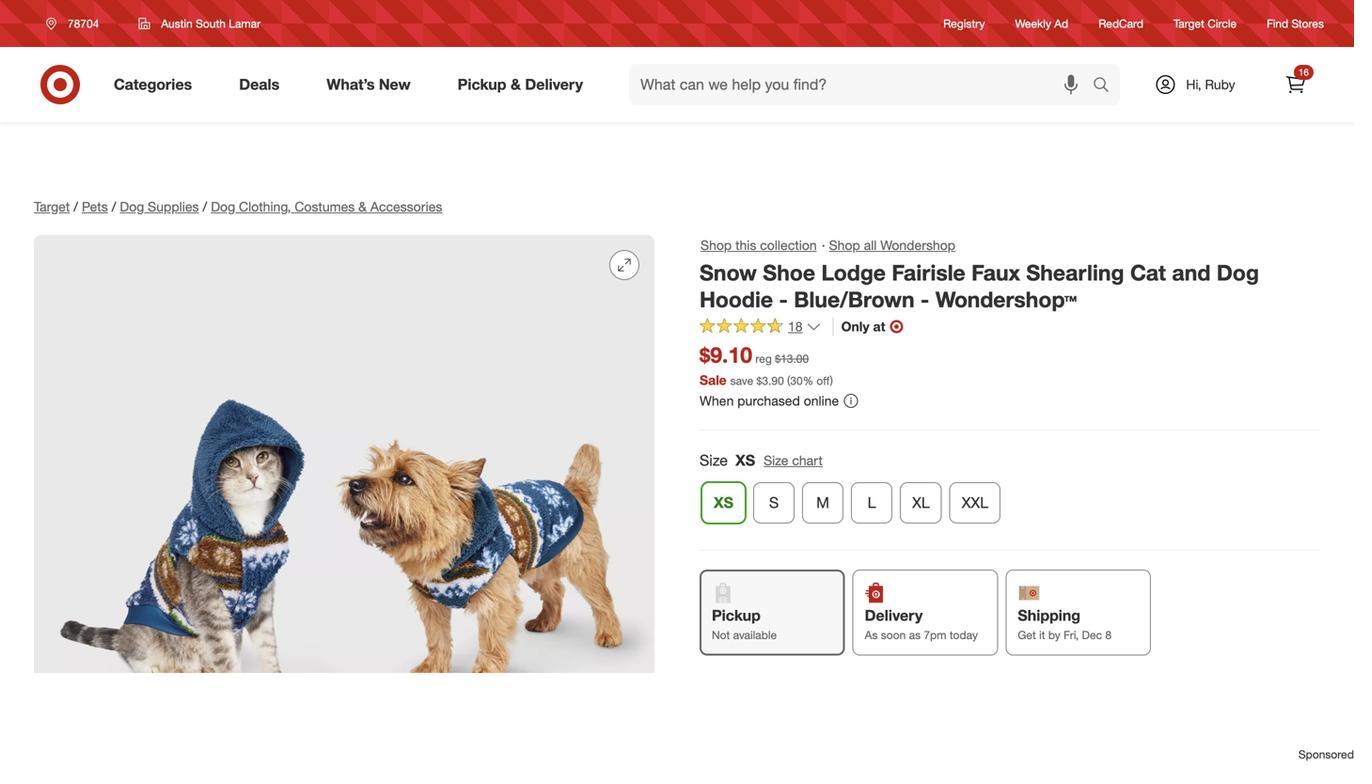Task type: locate. For each thing, give the bounding box(es) containing it.
0 horizontal spatial /
[[74, 199, 78, 215]]

1 / from the left
[[74, 199, 78, 215]]

shop
[[701, 237, 732, 254], [829, 237, 861, 254]]

/ left "pets"
[[74, 199, 78, 215]]

1 horizontal spatial /
[[112, 199, 116, 215]]

- down fairisle at the top of the page
[[921, 287, 930, 313]]

size left 'chart'
[[764, 453, 789, 469]]

new
[[379, 75, 411, 94]]

get
[[1018, 629, 1037, 643]]

(
[[788, 374, 791, 388]]

faux
[[972, 260, 1021, 286]]

austin
[[161, 16, 193, 31]]

s
[[769, 494, 779, 512]]

2 horizontal spatial /
[[203, 199, 207, 215]]

what's
[[327, 75, 375, 94]]

snow shoe lodge fairisle faux shearling cat and dog hoodie - blue/brown - wondershop™
[[700, 260, 1260, 313]]

dog
[[120, 199, 144, 215], [211, 199, 235, 215], [1217, 260, 1260, 286]]

delivery inside pickup & delivery link
[[525, 75, 583, 94]]

16
[[1299, 66, 1310, 78]]

l link
[[852, 483, 893, 524]]

shop this collection
[[701, 237, 817, 254]]

8
[[1106, 629, 1112, 643]]

delivery inside delivery as soon as 7pm today
[[865, 607, 923, 625]]

1 vertical spatial &
[[359, 199, 367, 215]]

0 vertical spatial xs
[[736, 451, 756, 470]]

by
[[1049, 629, 1061, 643]]

0 horizontal spatial target
[[34, 199, 70, 215]]

what's new link
[[311, 64, 434, 105]]

2 shop from the left
[[829, 237, 861, 254]]

size up "xs" "link"
[[700, 451, 728, 470]]

pickup up not
[[712, 607, 761, 625]]

size
[[700, 451, 728, 470], [764, 453, 789, 469]]

weekly
[[1016, 16, 1052, 31]]

1 horizontal spatial -
[[921, 287, 930, 313]]

18
[[788, 318, 803, 335]]

delivery
[[525, 75, 583, 94], [865, 607, 923, 625]]

target left circle
[[1174, 16, 1205, 31]]

$13.00
[[775, 352, 809, 366]]

0 vertical spatial target
[[1174, 16, 1205, 31]]

shearling
[[1027, 260, 1125, 286]]

snow
[[700, 260, 757, 286]]

1 horizontal spatial dog
[[211, 199, 235, 215]]

dog right the and
[[1217, 260, 1260, 286]]

/ right pets link on the top left of page
[[112, 199, 116, 215]]

search
[[1085, 77, 1130, 96]]

0 horizontal spatial delivery
[[525, 75, 583, 94]]

dog right "pets"
[[120, 199, 144, 215]]

categories link
[[98, 64, 216, 105]]

1 - from the left
[[779, 287, 788, 313]]

1 horizontal spatial pickup
[[712, 607, 761, 625]]

registry
[[944, 16, 986, 31]]

1 horizontal spatial shop
[[829, 237, 861, 254]]

-
[[779, 287, 788, 313], [921, 287, 930, 313]]

1 horizontal spatial target
[[1174, 16, 1205, 31]]

dog left clothing,
[[211, 199, 235, 215]]

1 vertical spatial delivery
[[865, 607, 923, 625]]

as
[[865, 629, 878, 643]]

group containing size
[[698, 450, 1321, 532]]

shop left this
[[701, 237, 732, 254]]

/
[[74, 199, 78, 215], [112, 199, 116, 215], [203, 199, 207, 215]]

categories
[[114, 75, 192, 94]]

1 vertical spatial target
[[34, 199, 70, 215]]

1 vertical spatial xs
[[714, 494, 734, 512]]

available
[[734, 629, 777, 643]]

find
[[1267, 16, 1289, 31]]

2 horizontal spatial dog
[[1217, 260, 1260, 286]]

this
[[736, 237, 757, 254]]

0 horizontal spatial shop
[[701, 237, 732, 254]]

m
[[817, 494, 830, 512]]

group
[[698, 450, 1321, 532]]

ruby
[[1206, 76, 1236, 93]]

0 vertical spatial &
[[511, 75, 521, 94]]

pickup & delivery
[[458, 75, 583, 94]]

1 horizontal spatial size
[[764, 453, 789, 469]]

xs left s
[[714, 494, 734, 512]]

xs left size chart button
[[736, 451, 756, 470]]

soon
[[881, 629, 906, 643]]

1 shop from the left
[[701, 237, 732, 254]]

0 horizontal spatial size
[[700, 451, 728, 470]]

only at
[[842, 318, 886, 335]]

shoe
[[763, 260, 816, 286]]

shop left all
[[829, 237, 861, 254]]

pickup right new
[[458, 75, 507, 94]]

target
[[1174, 16, 1205, 31], [34, 199, 70, 215]]

0 horizontal spatial pickup
[[458, 75, 507, 94]]

pickup & delivery link
[[442, 64, 607, 105]]

austin south lamar button
[[126, 7, 273, 40]]

1 vertical spatial pickup
[[712, 607, 761, 625]]

pickup
[[458, 75, 507, 94], [712, 607, 761, 625]]

1 horizontal spatial xs
[[736, 451, 756, 470]]

registry link
[[944, 15, 986, 32]]

/ right the supplies
[[203, 199, 207, 215]]

ad
[[1055, 16, 1069, 31]]

16 link
[[1276, 64, 1317, 105]]

- down shoe
[[779, 287, 788, 313]]

0 vertical spatial delivery
[[525, 75, 583, 94]]

0 horizontal spatial -
[[779, 287, 788, 313]]

0 horizontal spatial dog
[[120, 199, 144, 215]]

size chart button
[[763, 451, 824, 472]]

circle
[[1208, 16, 1237, 31]]

&
[[511, 75, 521, 94], [359, 199, 367, 215]]

shop this collection link
[[700, 235, 818, 256]]

0 vertical spatial pickup
[[458, 75, 507, 94]]

weekly ad
[[1016, 16, 1069, 31]]

shop for shop this collection
[[701, 237, 732, 254]]

m link
[[803, 483, 844, 524]]

when
[[700, 393, 734, 409]]

shop for shop all wondershop
[[829, 237, 861, 254]]

1 horizontal spatial delivery
[[865, 607, 923, 625]]

pickup for not
[[712, 607, 761, 625]]

l
[[868, 494, 876, 512]]

dec
[[1082, 629, 1103, 643]]

0 horizontal spatial xs
[[714, 494, 734, 512]]

%
[[803, 374, 814, 388]]

size inside size xs size chart
[[764, 453, 789, 469]]

shop all wondershop
[[829, 237, 956, 254]]

xl
[[913, 494, 930, 512]]

save
[[731, 374, 754, 388]]

target link
[[34, 199, 70, 215]]

xs
[[736, 451, 756, 470], [714, 494, 734, 512]]

target left "pets"
[[34, 199, 70, 215]]

sale
[[700, 372, 727, 388]]

pickup inside pickup not available
[[712, 607, 761, 625]]

wondershop™
[[936, 287, 1078, 313]]

deals link
[[223, 64, 303, 105]]

sponsored
[[1299, 748, 1355, 762]]

when purchased online
[[700, 393, 839, 409]]

hi,
[[1187, 76, 1202, 93]]



Task type: describe. For each thing, give the bounding box(es) containing it.
shipping get it by fri, dec 8
[[1018, 607, 1112, 643]]

costumes
[[295, 199, 355, 215]]

stores
[[1292, 16, 1325, 31]]

chart
[[793, 453, 823, 469]]

target / pets / dog supplies / dog clothing, costumes & accessories
[[34, 199, 443, 215]]

target circle link
[[1174, 15, 1237, 32]]

$9.10 reg $13.00 sale save $ 3.90 ( 30 % off )
[[700, 342, 833, 388]]

fairisle
[[892, 260, 966, 286]]

blue/brown
[[794, 287, 915, 313]]

target for target circle
[[1174, 16, 1205, 31]]

and
[[1173, 260, 1211, 286]]

hoodie
[[700, 287, 773, 313]]

all
[[864, 237, 877, 254]]

dog supplies link
[[120, 199, 199, 215]]

snow shoe lodge fairisle faux shearling cat and dog hoodie - blue/brown - wondershop™, 1 of 11 image
[[34, 235, 655, 767]]

fri,
[[1064, 629, 1079, 643]]

search button
[[1085, 64, 1130, 109]]

dog clothing, costumes & accessories link
[[211, 199, 443, 215]]

lamar
[[229, 16, 261, 31]]

what's new
[[327, 75, 411, 94]]

dog inside snow shoe lodge fairisle faux shearling cat and dog hoodie - blue/brown - wondershop™
[[1217, 260, 1260, 286]]

xs inside "link"
[[714, 494, 734, 512]]

redcard
[[1099, 16, 1144, 31]]

2 / from the left
[[112, 199, 116, 215]]

3 / from the left
[[203, 199, 207, 215]]

target circle
[[1174, 16, 1237, 31]]

$
[[757, 374, 762, 388]]

78704
[[68, 16, 99, 31]]

pets link
[[82, 199, 108, 215]]

)
[[830, 374, 833, 388]]

hi, ruby
[[1187, 76, 1236, 93]]

wondershop
[[881, 237, 956, 254]]

xl link
[[900, 483, 942, 524]]

accessories
[[371, 199, 443, 215]]

it
[[1040, 629, 1046, 643]]

0 horizontal spatial &
[[359, 199, 367, 215]]

south
[[196, 16, 226, 31]]

size xs size chart
[[700, 451, 823, 470]]

xxl
[[962, 494, 989, 512]]

today
[[950, 629, 978, 643]]

austin south lamar
[[161, 16, 261, 31]]

weekly ad link
[[1016, 15, 1069, 32]]

target for target / pets / dog supplies / dog clothing, costumes & accessories
[[34, 199, 70, 215]]

find stores link
[[1267, 15, 1325, 32]]

shipping
[[1018, 607, 1081, 625]]

purchased
[[738, 393, 801, 409]]

7pm
[[924, 629, 947, 643]]

collection
[[760, 237, 817, 254]]

deals
[[239, 75, 280, 94]]

78704 button
[[34, 7, 119, 40]]

1 horizontal spatial &
[[511, 75, 521, 94]]

pickup not available
[[712, 607, 777, 643]]

cat
[[1131, 260, 1167, 286]]

s link
[[754, 483, 795, 524]]

2 - from the left
[[921, 287, 930, 313]]

online
[[804, 393, 839, 409]]

What can we help you find? suggestions appear below search field
[[629, 64, 1098, 105]]

18 link
[[700, 318, 822, 339]]

xxl link
[[950, 483, 1001, 524]]

off
[[817, 374, 830, 388]]

30
[[791, 374, 803, 388]]

reg
[[756, 352, 772, 366]]

delivery as soon as 7pm today
[[865, 607, 978, 643]]

redcard link
[[1099, 15, 1144, 32]]

pets
[[82, 199, 108, 215]]

clothing,
[[239, 199, 291, 215]]

lodge
[[822, 260, 886, 286]]

$9.10
[[700, 342, 753, 368]]

pickup for &
[[458, 75, 507, 94]]

only
[[842, 318, 870, 335]]

not
[[712, 629, 730, 643]]

at
[[874, 318, 886, 335]]

xs link
[[702, 483, 746, 524]]



Task type: vqa. For each thing, say whether or not it's contained in the screenshot.


